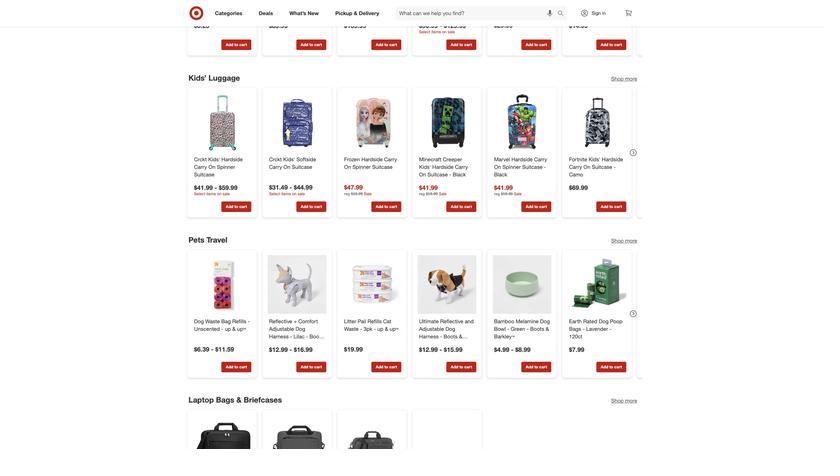 Task type: locate. For each thing, give the bounding box(es) containing it.
story™ inside hardside large checked suitcase - open story™
[[434, 9, 449, 16]]

open
[[498, 2, 511, 8], [419, 9, 432, 16], [569, 9, 582, 16]]

3 sale from the left
[[514, 191, 522, 196]]

1 horizontal spatial refills
[[368, 318, 382, 325]]

$41.99 inside "$41.99 - $59.99 select items on sale"
[[194, 184, 213, 191]]

2 horizontal spatial $41.99
[[494, 184, 513, 191]]

large inside american tourister nxt hardside large checked spinner suitcase $139.99
[[367, 2, 380, 8]]

$12.99
[[269, 346, 288, 353], [419, 346, 438, 353]]

adjustable down the ultimate
[[419, 326, 444, 332]]

sale down crckt kids' hardside carry on spinner suitcase link at the top left
[[223, 191, 230, 196]]

story™ up the $29.99 on the right of page
[[512, 2, 528, 8]]

1 up from the left
[[225, 326, 231, 332]]

reflective inside reflective + comfort adjustable dog harness - lilac - boots & barkley™ $12.99 - $16.99
[[269, 318, 292, 325]]

crckt kids' softside carry on suitcase link
[[269, 156, 325, 171]]

waste inside 'dog waste bag refills - unscented - up & up™'
[[205, 318, 220, 325]]

items down '$31.49' at the top left of the page
[[281, 191, 291, 196]]

open inside hardside large checked suitcase - open story™
[[419, 9, 432, 16]]

2 $12.99 from the left
[[419, 346, 438, 353]]

boots
[[530, 326, 544, 332], [310, 333, 324, 340], [444, 333, 458, 340]]

spinner inside skyline hardside large checked spinner suitcase
[[292, 2, 310, 8]]

& inside pickup & delivery link
[[354, 10, 358, 16]]

reg for marvel hardside carry on spinner suitcase - black
[[494, 191, 500, 196]]

harness inside ultimate reflective and adjustable dog harness - boots & barkley™ $12.99 - $15.99
[[419, 333, 439, 340]]

waste
[[205, 318, 220, 325], [344, 326, 359, 332]]

suit
[[204, 0, 213, 1]]

kids' up "$41.99 - $59.99 select items on sale"
[[208, 156, 220, 163]]

set up the in at the top right
[[601, 2, 609, 8]]

packing inside 3pc packing cube & laundry bag set - open story™️
[[580, 0, 598, 1]]

dog up the "unscented" at the left of page
[[194, 318, 204, 325]]

2 reflective from the left
[[440, 318, 463, 325]]

items down $90.99
[[431, 30, 441, 34]]

& inside 'bamboo melamine dog bowl - green - boots & barkley™'
[[546, 326, 549, 332]]

select down crckt kids' hardside carry on spinner suitcase
[[194, 191, 205, 196]]

frozen hardside carry on spinner suitcase image
[[343, 93, 401, 152], [343, 93, 401, 152]]

+
[[294, 318, 297, 325]]

1 horizontal spatial cube
[[600, 0, 613, 1]]

2 shop more from the top
[[611, 237, 637, 244]]

2 up from the left
[[377, 326, 384, 332]]

shop more button for pets travel
[[611, 237, 637, 244]]

1 reflective from the left
[[269, 318, 292, 325]]

$31.49
[[269, 183, 288, 191]]

sale for minecraft creeper kids' hardside carry on suitcase - black
[[439, 191, 447, 196]]

2 harness from the left
[[419, 333, 439, 340]]

sale for $44.99
[[298, 191, 305, 196]]

bag up story™️
[[590, 2, 600, 8]]

2 horizontal spatial large
[[442, 0, 455, 1]]

2 horizontal spatial items
[[431, 30, 441, 34]]

minecraft creeper kids' hardside carry on suitcase - black image
[[418, 93, 477, 152], [418, 93, 477, 152]]

select inside "$41.99 - $59.99 select items on sale"
[[194, 191, 205, 196]]

0 vertical spatial bags
[[569, 326, 581, 332]]

crckt for $31.49
[[269, 156, 282, 163]]

on down $44.99
[[292, 191, 297, 196]]

0 horizontal spatial boots
[[310, 333, 324, 340]]

$41.99 down marvel hardside carry on spinner suitcase - black on the right of page
[[494, 184, 513, 191]]

2 packing from the left
[[580, 0, 598, 1]]

boots up $15.99
[[444, 333, 458, 340]]

on down $129.99
[[442, 30, 447, 34]]

dog waste bag refills - unscented - up & up™ image
[[193, 255, 251, 314], [193, 255, 251, 314]]

refills
[[232, 318, 246, 325], [368, 318, 382, 325]]

boots down melamine
[[530, 326, 544, 332]]

hardside inside marvel hardside carry on spinner suitcase - black
[[512, 156, 533, 163]]

on up "$41.99 - $59.99 select items on sale"
[[208, 164, 215, 170]]

set left 3pc
[[539, 0, 547, 1]]

1 horizontal spatial packing
[[580, 0, 598, 1]]

0 horizontal spatial open
[[419, 9, 432, 16]]

3pc packing cube & laundry bag set - open story™️
[[569, 0, 618, 16]]

1 packing from the left
[[505, 0, 523, 1]]

3 reg from the left
[[494, 191, 500, 196]]

0 horizontal spatial $12.99
[[269, 346, 288, 353]]

rated
[[583, 318, 598, 325]]

more for kids' luggage
[[625, 75, 637, 82]]

0 vertical spatial story™
[[512, 2, 528, 8]]

large down the tourister
[[367, 2, 380, 8]]

harness for $12.99
[[419, 333, 439, 340]]

1 vertical spatial waste
[[344, 326, 359, 332]]

large up $129.99
[[442, 0, 455, 1]]

& inside reflective + comfort adjustable dog harness - lilac - boots & barkley™ $12.99 - $16.99
[[269, 341, 272, 347]]

2 vertical spatial shop more
[[611, 397, 637, 404]]

$12.99 left $16.99
[[269, 346, 288, 353]]

reg for frozen hardside carry on spinner suitcase
[[344, 191, 350, 196]]

dog up lavender
[[599, 318, 609, 325]]

2 vertical spatial more
[[625, 397, 637, 404]]

items for $31.49
[[281, 191, 291, 196]]

harness down the ultimate
[[419, 333, 439, 340]]

0 horizontal spatial reflective
[[269, 318, 292, 325]]

on inside $31.49 - $44.99 select items on sale
[[292, 191, 297, 196]]

on down fortnite
[[584, 164, 591, 170]]

on for $129.99
[[442, 30, 447, 34]]

0 horizontal spatial reg
[[344, 191, 350, 196]]

2 horizontal spatial select
[[419, 30, 430, 34]]

open down laundry on the right of page
[[569, 9, 582, 16]]

add
[[226, 42, 233, 47], [301, 42, 308, 47], [376, 42, 383, 47], [451, 42, 458, 47], [526, 42, 533, 47], [601, 42, 609, 47], [226, 204, 233, 209], [301, 204, 308, 209], [376, 204, 383, 209], [451, 204, 458, 209], [526, 204, 533, 209], [601, 204, 609, 209], [226, 365, 233, 369], [301, 365, 308, 369], [376, 365, 383, 369], [451, 365, 458, 369], [526, 365, 533, 369], [601, 365, 609, 369]]

dog up lilac
[[296, 326, 305, 332]]

0 horizontal spatial sale
[[364, 191, 372, 196]]

checked down skyline
[[269, 2, 290, 8]]

sale inside $90.99 - $129.99 select items on sale
[[448, 30, 455, 34]]

kids' left softside
[[283, 156, 295, 163]]

sale inside "$41.99 - $59.99 select items on sale"
[[223, 191, 230, 196]]

waste down litter
[[344, 326, 359, 332]]

0 vertical spatial waste
[[205, 318, 220, 325]]

adjustable for &
[[269, 326, 294, 332]]

1 vertical spatial shop more button
[[611, 237, 637, 244]]

cube up the in at the top right
[[600, 0, 613, 1]]

0 horizontal spatial barkley™
[[274, 341, 294, 347]]

2 crckt from the left
[[269, 156, 282, 163]]

luggage
[[208, 73, 240, 82]]

crckt kids' hardside carry on spinner suitcase link
[[194, 156, 250, 178]]

open up $90.99
[[419, 9, 432, 16]]

hardside inside skyline hardside large checked spinner suitcase
[[287, 0, 309, 1]]

sale
[[448, 30, 455, 34], [298, 191, 305, 196], [223, 191, 230, 196]]

2 horizontal spatial sale
[[448, 30, 455, 34]]

- inside fortnite kids' hardside carry on suitcase - camo
[[614, 164, 616, 170]]

2 reg from the left
[[419, 191, 425, 196]]

sale
[[364, 191, 372, 196], [439, 191, 447, 196], [514, 191, 522, 196]]

boots for ultimate reflective and adjustable dog harness - boots & barkley™ $12.99 - $15.99
[[444, 333, 458, 340]]

0 horizontal spatial checked
[[269, 2, 290, 8]]

packing for $29.99
[[505, 0, 523, 1]]

3 shop more button from the top
[[611, 397, 637, 405]]

barkley™ down bowl
[[494, 333, 515, 340]]

suitcase inside fortnite kids' hardside carry on suitcase - camo
[[592, 164, 612, 170]]

sale down marvel hardside carry on spinner suitcase - black on the right of page
[[514, 191, 522, 196]]

sale down $129.99
[[448, 30, 455, 34]]

spinner inside marvel hardside carry on spinner suitcase - black
[[503, 164, 521, 170]]

1 cube from the left
[[525, 0, 538, 1]]

1 vertical spatial set
[[601, 2, 609, 8]]

sale down minecraft creeper kids' hardside carry on suitcase - black
[[439, 191, 447, 196]]

$41.99 for minecraft creeper kids' hardside carry on suitcase - black
[[419, 184, 438, 191]]

shop more for pets travel
[[611, 237, 637, 244]]

1 horizontal spatial barkley™
[[419, 341, 440, 347]]

1 vertical spatial story™
[[434, 9, 449, 16]]

reflective left '+'
[[269, 318, 292, 325]]

$59.99 down minecraft creeper kids' hardside carry on suitcase - black
[[426, 191, 438, 196]]

2 black from the left
[[494, 171, 507, 178]]

$59.99 for crckt kids' hardside carry on spinner suitcase
[[219, 184, 238, 191]]

0 horizontal spatial waste
[[205, 318, 220, 325]]

up up '$11.59'
[[225, 326, 231, 332]]

bag inside 'dog waste bag refills - unscented - up & up™'
[[221, 318, 231, 325]]

1 horizontal spatial boots
[[444, 333, 458, 340]]

reflective left and
[[440, 318, 463, 325]]

1 horizontal spatial set
[[601, 2, 609, 8]]

spinner down the tourister
[[367, 9, 385, 16]]

barkley™ down lilac
[[274, 341, 294, 347]]

adjustable for $12.99
[[419, 326, 444, 332]]

boots down comfort
[[310, 333, 324, 340]]

bamboo melamine dog bowl - green - boots & barkley™ link
[[494, 318, 550, 340]]

0 vertical spatial shop more
[[611, 75, 637, 82]]

crckt kids' softside carry on suitcase image
[[268, 93, 326, 152], [268, 93, 326, 152]]

black
[[453, 171, 466, 178], [494, 171, 507, 178]]

barkley™ inside ultimate reflective and adjustable dog harness - boots & barkley™ $12.99 - $15.99
[[419, 341, 440, 347]]

0 vertical spatial set
[[539, 0, 547, 1]]

refills up 3pk
[[368, 318, 382, 325]]

spinner down marvel
[[503, 164, 521, 170]]

1 horizontal spatial $41.99 reg $59.99 sale
[[494, 184, 522, 196]]

2 refills from the left
[[368, 318, 382, 325]]

$41.99 reg $59.99 sale down minecraft creeper kids' hardside carry on suitcase - black
[[419, 184, 447, 196]]

packing inside 4pc packing cube set - open story™
[[505, 0, 523, 1]]

1 reg from the left
[[344, 191, 350, 196]]

story™ up $90.99 - $129.99 select items on sale
[[434, 9, 449, 16]]

4pc
[[494, 0, 503, 1]]

waste up the "unscented" at the left of page
[[205, 318, 220, 325]]

boots inside 'bamboo melamine dog bowl - green - boots & barkley™'
[[530, 326, 544, 332]]

0 horizontal spatial $41.99 reg $59.99 sale
[[419, 184, 447, 196]]

0 horizontal spatial on
[[217, 191, 222, 196]]

2 horizontal spatial reg
[[494, 191, 500, 196]]

2 horizontal spatial open
[[569, 9, 582, 16]]

0 horizontal spatial large
[[310, 0, 324, 1]]

marvel hardside carry on spinner suitcase - black image
[[493, 93, 552, 152], [493, 93, 552, 152]]

packing right 4pc
[[505, 0, 523, 1]]

select for $90.99 - $129.99
[[419, 30, 430, 34]]

1 horizontal spatial bags
[[569, 326, 581, 332]]

1 $41.99 reg $59.99 sale from the left
[[419, 184, 447, 196]]

2 horizontal spatial boots
[[530, 326, 544, 332]]

cube inside 4pc packing cube set - open story™
[[525, 0, 538, 1]]

black down marvel
[[494, 171, 507, 178]]

$59.99 down marvel hardside carry on spinner suitcase - black on the right of page
[[501, 191, 513, 196]]

what's
[[290, 10, 306, 16]]

kids' for fortnite kids' hardside carry on suitcase - camo
[[589, 156, 601, 163]]

1 refills from the left
[[232, 318, 246, 325]]

suitcase inside minecraft creeper kids' hardside carry on suitcase - black
[[428, 171, 448, 178]]

bamboo melamine dog bowl - green - boots & barkley™ image
[[493, 255, 552, 314], [493, 255, 552, 314]]

deals
[[259, 10, 273, 16]]

harness for &
[[269, 333, 289, 340]]

shop more button for kids' luggage
[[611, 75, 637, 82]]

cube inside 3pc packing cube & laundry bag set - open story™️
[[600, 0, 613, 1]]

solo duane 16" hybrid laptop bag - black image
[[343, 415, 401, 449], [343, 415, 401, 449]]

1 horizontal spatial reflective
[[440, 318, 463, 325]]

hardside inside american tourister nxt hardside large checked spinner suitcase $139.99
[[344, 2, 365, 8]]

0 horizontal spatial items
[[206, 191, 216, 196]]

1 horizontal spatial up™
[[390, 326, 399, 332]]

1 $41.99 from the left
[[194, 184, 213, 191]]

bag inside 2pk suit protector 40" garment bag gray - room essentials™
[[216, 2, 226, 8]]

black down creeper
[[453, 171, 466, 178]]

1 black from the left
[[453, 171, 466, 178]]

lilac
[[294, 333, 305, 340]]

0 horizontal spatial story™
[[434, 9, 449, 16]]

on down minecraft on the right top
[[419, 171, 426, 178]]

spinner down frozen
[[353, 164, 371, 170]]

0 horizontal spatial adjustable
[[269, 326, 294, 332]]

bag inside 3pc packing cube & laundry bag set - open story™️
[[590, 2, 600, 8]]

fortnite kids' hardside carry on suitcase - camo image
[[568, 93, 627, 152], [568, 93, 627, 152]]

garment
[[194, 2, 215, 8]]

$59.99 down $47.99
[[351, 191, 363, 196]]

$6.39
[[194, 345, 209, 353]]

2 horizontal spatial checked
[[419, 2, 440, 8]]

0 vertical spatial more
[[625, 75, 637, 82]]

earth rated dog poop bags - lavender - 120ct image
[[568, 255, 627, 314], [568, 255, 627, 314]]

2 vertical spatial shop
[[611, 397, 624, 404]]

select down $90.99
[[419, 30, 430, 34]]

bag for $14.99
[[590, 2, 600, 8]]

$59.99 for minecraft creeper kids' hardside carry on suitcase - black
[[426, 191, 438, 196]]

1 vertical spatial bags
[[216, 395, 234, 404]]

bags
[[569, 326, 581, 332], [216, 395, 234, 404]]

1 horizontal spatial black
[[494, 171, 507, 178]]

boots for bamboo melamine dog bowl - green - boots & barkley™
[[530, 326, 544, 332]]

new
[[308, 10, 319, 16]]

3 more from the top
[[625, 397, 637, 404]]

large
[[310, 0, 324, 1], [442, 0, 455, 1], [367, 2, 380, 8]]

spinner inside crckt kids' hardside carry on spinner suitcase
[[217, 164, 235, 170]]

bags down earth
[[569, 326, 581, 332]]

dog right melamine
[[540, 318, 550, 325]]

barkley™ down the ultimate
[[419, 341, 440, 347]]

$41.99 down minecraft creeper kids' hardside carry on suitcase - black
[[419, 184, 438, 191]]

2 $41.99 from the left
[[419, 184, 438, 191]]

$89.99
[[269, 22, 288, 29]]

0 horizontal spatial harness
[[269, 333, 289, 340]]

bags right laptop
[[216, 395, 234, 404]]

open inside 4pc packing cube set - open story™
[[498, 2, 511, 8]]

items for $41.99
[[206, 191, 216, 196]]

2 vertical spatial shop more button
[[611, 397, 637, 405]]

on for $44.99
[[292, 191, 297, 196]]

essentials™
[[210, 9, 236, 16]]

& inside 'dog waste bag refills - unscented - up & up™'
[[232, 326, 236, 332]]

1 vertical spatial more
[[625, 237, 637, 244]]

3 shop more from the top
[[611, 397, 637, 404]]

shop for pets travel
[[611, 237, 624, 244]]

2 $41.99 reg $59.99 sale from the left
[[494, 184, 522, 196]]

adjustable
[[269, 326, 294, 332], [419, 326, 444, 332]]

on down frozen
[[344, 164, 351, 170]]

-
[[240, 2, 242, 8], [464, 2, 466, 8], [494, 2, 496, 8], [610, 2, 612, 8], [440, 22, 442, 29], [544, 164, 546, 170], [614, 164, 616, 170], [449, 171, 451, 178], [290, 183, 292, 191], [215, 184, 217, 191], [248, 318, 250, 325], [221, 326, 223, 332], [360, 326, 362, 332], [374, 326, 376, 332], [507, 326, 509, 332], [527, 326, 529, 332], [583, 326, 585, 332], [610, 326, 612, 332], [290, 333, 292, 340], [306, 333, 308, 340], [440, 333, 442, 340], [211, 345, 214, 353], [290, 346, 292, 353], [440, 346, 442, 353], [511, 346, 514, 353]]

reg
[[344, 191, 350, 196], [419, 191, 425, 196], [494, 191, 500, 196]]

on inside crckt kids' softside carry on suitcase
[[284, 164, 290, 170]]

2pk suit protector 40" garment bag gray - room essentials™ link
[[194, 0, 250, 16]]

0 horizontal spatial refills
[[232, 318, 246, 325]]

1 horizontal spatial harness
[[419, 333, 439, 340]]

suitcase inside crckt kids' hardside carry on spinner suitcase
[[194, 171, 214, 178]]

shop more button for laptop bags & briefcases
[[611, 397, 637, 405]]

1 sale from the left
[[364, 191, 372, 196]]

$6.39 - $11.59
[[194, 345, 234, 353]]

kids' for crckt kids' hardside carry on spinner suitcase
[[208, 156, 220, 163]]

0 horizontal spatial select
[[194, 191, 205, 196]]

- inside 3pc packing cube & laundry bag set - open story™️
[[610, 2, 612, 8]]

0 horizontal spatial crckt
[[194, 156, 207, 163]]

1 $12.99 from the left
[[269, 346, 288, 353]]

crckt kids' softside carry on suitcase
[[269, 156, 316, 170]]

1 horizontal spatial items
[[281, 191, 291, 196]]

set inside 4pc packing cube set - open story™
[[539, 0, 547, 1]]

targus citylite laptop bag 16" image
[[193, 415, 251, 449], [193, 415, 251, 449]]

1 horizontal spatial sale
[[439, 191, 447, 196]]

$59.99 inside "$41.99 - $59.99 select items on sale"
[[219, 184, 238, 191]]

hardside inside hardside large checked suitcase - open story™
[[419, 0, 441, 1]]

1 horizontal spatial adjustable
[[419, 326, 444, 332]]

boots inside ultimate reflective and adjustable dog harness - boots & barkley™ $12.99 - $15.99
[[444, 333, 458, 340]]

1 harness from the left
[[269, 333, 289, 340]]

0 horizontal spatial $41.99
[[194, 184, 213, 191]]

0 horizontal spatial set
[[539, 0, 547, 1]]

adjustable inside ultimate reflective and adjustable dog harness - boots & barkley™ $12.99 - $15.99
[[419, 326, 444, 332]]

on inside frozen hardside carry on spinner suitcase
[[344, 164, 351, 170]]

kids' inside fortnite kids' hardside carry on suitcase - camo
[[589, 156, 601, 163]]

1 horizontal spatial on
[[292, 191, 297, 196]]

on down crckt kids' hardside carry on spinner suitcase link at the top left
[[217, 191, 222, 196]]

checked up $90.99
[[419, 2, 440, 8]]

4pc packing cube set - open story™
[[494, 0, 547, 8]]

sale for marvel hardside carry on spinner suitcase - black
[[514, 191, 522, 196]]

1 vertical spatial shop
[[611, 237, 624, 244]]

$41.99 down crckt kids' hardside carry on spinner suitcase
[[194, 184, 213, 191]]

targus 14" cypress slim briefcase with ecosmart - gray image
[[268, 415, 326, 449], [268, 415, 326, 449]]

1 horizontal spatial open
[[498, 2, 511, 8]]

$8.99
[[516, 346, 531, 353]]

shop more button
[[611, 75, 637, 82], [611, 237, 637, 244], [611, 397, 637, 405]]

checked
[[269, 2, 290, 8], [419, 2, 440, 8], [344, 9, 365, 16]]

spinner up "$41.99 - $59.99 select items on sale"
[[217, 164, 235, 170]]

on inside $90.99 - $129.99 select items on sale
[[442, 30, 447, 34]]

bags inside the earth rated dog poop bags - lavender - 120ct
[[569, 326, 581, 332]]

crckt inside crckt kids' softside carry on suitcase
[[269, 156, 282, 163]]

hardside
[[287, 0, 309, 1], [419, 0, 441, 1], [344, 2, 365, 8], [221, 156, 243, 163], [361, 156, 383, 163], [512, 156, 533, 163], [602, 156, 623, 163], [432, 164, 454, 170]]

& inside ultimate reflective and adjustable dog harness - boots & barkley™ $12.99 - $15.99
[[459, 333, 463, 340]]

large up new
[[310, 0, 324, 1]]

up
[[225, 326, 231, 332], [377, 326, 384, 332]]

2 up™ from the left
[[390, 326, 399, 332]]

0 horizontal spatial up™
[[237, 326, 246, 332]]

kids' inside crckt kids' hardside carry on spinner suitcase
[[208, 156, 220, 163]]

adjustable inside reflective + comfort adjustable dog harness - lilac - boots & barkley™ $12.99 - $16.99
[[269, 326, 294, 332]]

1 horizontal spatial story™
[[512, 2, 528, 8]]

items inside $90.99 - $129.99 select items on sale
[[431, 30, 441, 34]]

carry inside crckt kids' hardside carry on spinner suitcase
[[194, 164, 207, 170]]

120ct
[[569, 333, 583, 340]]

1 horizontal spatial $41.99
[[419, 184, 438, 191]]

carry inside crckt kids' softside carry on suitcase
[[269, 164, 282, 170]]

more for pets travel
[[625, 237, 637, 244]]

suitcase inside american tourister nxt hardside large checked spinner suitcase $139.99
[[344, 17, 364, 23]]

2 more from the top
[[625, 237, 637, 244]]

0 horizontal spatial black
[[453, 171, 466, 178]]

&
[[614, 0, 618, 1], [354, 10, 358, 16], [232, 326, 236, 332], [385, 326, 388, 332], [546, 326, 549, 332], [459, 333, 463, 340], [269, 341, 272, 347], [236, 395, 242, 404]]

reflective inside ultimate reflective and adjustable dog harness - boots & barkley™ $12.99 - $15.99
[[440, 318, 463, 325]]

3 $41.99 from the left
[[494, 184, 513, 191]]

bag down protector
[[216, 2, 226, 8]]

0 horizontal spatial cube
[[525, 0, 538, 1]]

story™ for cube
[[512, 2, 528, 8]]

2 horizontal spatial on
[[442, 30, 447, 34]]

crckt kids' hardside carry on spinner suitcase image
[[193, 93, 251, 152], [193, 93, 251, 152]]

search button
[[555, 6, 571, 22]]

sale down frozen hardside carry on spinner suitcase
[[364, 191, 372, 196]]

0 vertical spatial shop more button
[[611, 75, 637, 82]]

carry
[[384, 156, 397, 163], [534, 156, 547, 163], [194, 164, 207, 170], [269, 164, 282, 170], [455, 164, 468, 170], [569, 164, 582, 170]]

$59.99 for marvel hardside carry on spinner suitcase - black
[[501, 191, 513, 196]]

reflective + comfort adjustable dog harness - lilac - boots & barkley™ image
[[268, 255, 326, 314], [268, 255, 326, 314]]

refills inside 'dog waste bag refills - unscented - up & up™'
[[232, 318, 246, 325]]

sign in link
[[575, 6, 616, 20]]

1 horizontal spatial reg
[[419, 191, 425, 196]]

open down 4pc
[[498, 2, 511, 8]]

on down marvel
[[494, 164, 501, 170]]

reg inside $47.99 reg $59.99 sale
[[344, 191, 350, 196]]

$12.99 left $15.99
[[419, 346, 438, 353]]

lavender
[[586, 326, 608, 332]]

1 horizontal spatial up
[[377, 326, 384, 332]]

1 adjustable from the left
[[269, 326, 294, 332]]

1 horizontal spatial sale
[[298, 191, 305, 196]]

on up '$31.49' at the top left of the page
[[284, 164, 290, 170]]

2 horizontal spatial sale
[[514, 191, 522, 196]]

ultimate reflective and adjustable dog harness - boots & barkley™ image
[[418, 255, 477, 314], [418, 255, 477, 314]]

checked down american
[[344, 9, 365, 16]]

$12.99 inside reflective + comfort adjustable dog harness - lilac - boots & barkley™ $12.99 - $16.99
[[269, 346, 288, 353]]

kids' right fortnite
[[589, 156, 601, 163]]

kids' down minecraft on the right top
[[419, 164, 431, 170]]

more for laptop bags & briefcases
[[625, 397, 637, 404]]

cart
[[239, 42, 247, 47], [314, 42, 322, 47], [389, 42, 397, 47], [464, 42, 472, 47], [539, 42, 547, 47], [615, 42, 622, 47], [239, 204, 247, 209], [314, 204, 322, 209], [389, 204, 397, 209], [464, 204, 472, 209], [539, 204, 547, 209], [615, 204, 622, 209], [239, 365, 247, 369], [314, 365, 322, 369], [389, 365, 397, 369], [464, 365, 472, 369], [539, 365, 547, 369], [615, 365, 622, 369]]

2 sale from the left
[[439, 191, 447, 196]]

0 horizontal spatial sale
[[223, 191, 230, 196]]

2 horizontal spatial barkley™
[[494, 333, 515, 340]]

minecraft
[[419, 156, 442, 163]]

$90.99 - $129.99 select items on sale
[[419, 22, 466, 34]]

1 shop more from the top
[[611, 75, 637, 82]]

$41.99 - $59.99 select items on sale
[[194, 184, 238, 196]]

spinner up 'what's' at the left top of page
[[292, 2, 310, 8]]

shop
[[611, 75, 624, 82], [611, 237, 624, 244], [611, 397, 624, 404]]

harness left lilac
[[269, 333, 289, 340]]

adjustable down '+'
[[269, 326, 294, 332]]

items inside "$41.99 - $59.99 select items on sale"
[[206, 191, 216, 196]]

bamboo melamine dog bowl - green - boots & barkley™
[[494, 318, 550, 340]]

earth rated dog poop bags - lavender - 120ct link
[[569, 318, 625, 340]]

sale inside $47.99 reg $59.99 sale
[[364, 191, 372, 196]]

open for hardside large checked suitcase - open story™
[[419, 9, 432, 16]]

bag
[[216, 2, 226, 8], [590, 2, 600, 8], [221, 318, 231, 325]]

$41.99 reg $59.99 sale down marvel hardside carry on spinner suitcase - black on the right of page
[[494, 184, 522, 196]]

2 adjustable from the left
[[419, 326, 444, 332]]

1 horizontal spatial large
[[367, 2, 380, 8]]

deals link
[[253, 6, 281, 20]]

suitcase
[[442, 2, 462, 8], [269, 9, 289, 16], [344, 17, 364, 23], [292, 164, 312, 170], [372, 164, 393, 170], [522, 164, 543, 170], [592, 164, 612, 170], [194, 171, 214, 178], [428, 171, 448, 178]]

select inside $90.99 - $129.99 select items on sale
[[419, 30, 430, 34]]

refills up '$11.59'
[[232, 318, 246, 325]]

bag for $6.25
[[216, 2, 226, 8]]

1 horizontal spatial checked
[[344, 9, 365, 16]]

$41.99
[[194, 184, 213, 191], [419, 184, 438, 191], [494, 184, 513, 191]]

1 more from the top
[[625, 75, 637, 82]]

1 horizontal spatial waste
[[344, 326, 359, 332]]

dog up $15.99
[[446, 326, 455, 332]]

bag up '$11.59'
[[221, 318, 231, 325]]

on
[[208, 164, 215, 170], [284, 164, 290, 170], [344, 164, 351, 170], [494, 164, 501, 170], [584, 164, 591, 170], [419, 171, 426, 178]]

large inside skyline hardside large checked spinner suitcase
[[310, 0, 324, 1]]

$12.99 inside ultimate reflective and adjustable dog harness - boots & barkley™ $12.99 - $15.99
[[419, 346, 438, 353]]

packing up laundry on the right of page
[[580, 0, 598, 1]]

sale down $44.99
[[298, 191, 305, 196]]

$19.99
[[344, 345, 363, 353]]

story™ inside 4pc packing cube set - open story™
[[512, 2, 528, 8]]

1 vertical spatial shop more
[[611, 237, 637, 244]]

0 horizontal spatial packing
[[505, 0, 523, 1]]

$59.99
[[219, 184, 238, 191], [351, 191, 363, 196], [426, 191, 438, 196], [501, 191, 513, 196]]

$59.99 down crckt kids' hardside carry on spinner suitcase link at the top left
[[219, 184, 238, 191]]

select down '$31.49' at the top left of the page
[[269, 191, 280, 196]]

1 horizontal spatial $12.99
[[419, 346, 438, 353]]

packing for $14.99
[[580, 0, 598, 1]]

3 shop from the top
[[611, 397, 624, 404]]

1 up™ from the left
[[237, 326, 246, 332]]

up down cat
[[377, 326, 384, 332]]

0 horizontal spatial up
[[225, 326, 231, 332]]

$59.99 inside $47.99 reg $59.99 sale
[[351, 191, 363, 196]]

2 cube from the left
[[600, 0, 613, 1]]

up inside 'dog waste bag refills - unscented - up & up™'
[[225, 326, 231, 332]]

items for $90.99
[[431, 30, 441, 34]]

kids' inside crckt kids' softside carry on suitcase
[[283, 156, 295, 163]]

1 crckt from the left
[[194, 156, 207, 163]]

1 shop from the top
[[611, 75, 624, 82]]

reflective + comfort adjustable dog harness - lilac - boots & barkley™ link
[[269, 318, 325, 347]]

cube right 4pc
[[525, 0, 538, 1]]

litter pail refills cat waste - 3pk - up & up™ image
[[343, 255, 401, 314], [343, 255, 401, 314]]

1 shop more button from the top
[[611, 75, 637, 82]]

0 vertical spatial shop
[[611, 75, 624, 82]]

1 horizontal spatial crckt
[[269, 156, 282, 163]]

cat
[[383, 318, 391, 325]]

reg for minecraft creeper kids' hardside carry on suitcase - black
[[419, 191, 425, 196]]

1 horizontal spatial select
[[269, 191, 280, 196]]

delivery
[[359, 10, 379, 16]]

minecraft creeper kids' hardside carry on suitcase - black
[[419, 156, 468, 178]]

checked inside american tourister nxt hardside large checked spinner suitcase $139.99
[[344, 9, 365, 16]]

2 shop from the top
[[611, 237, 624, 244]]

items
[[431, 30, 441, 34], [281, 191, 291, 196], [206, 191, 216, 196]]

litter
[[344, 318, 356, 325]]

2 shop more button from the top
[[611, 237, 637, 244]]

items down crckt kids' hardside carry on spinner suitcase
[[206, 191, 216, 196]]

on inside "$41.99 - $59.99 select items on sale"
[[217, 191, 222, 196]]



Task type: describe. For each thing, give the bounding box(es) containing it.
suitcase inside crckt kids' softside carry on suitcase
[[292, 164, 312, 170]]

select for $31.49 - $44.99
[[269, 191, 280, 196]]

shop more for laptop bags & briefcases
[[611, 397, 637, 404]]

fortnite kids' hardside carry on suitcase - camo
[[569, 156, 623, 178]]

$11.59
[[215, 345, 234, 353]]

hardside inside fortnite kids' hardside carry on suitcase - camo
[[602, 156, 623, 163]]

tourister
[[368, 0, 388, 1]]

story™️
[[584, 9, 599, 16]]

frozen
[[344, 156, 360, 163]]

3pc packing cube & laundry bag set - open story™️ link
[[569, 0, 625, 16]]

$16.99
[[294, 346, 313, 353]]

unscented
[[194, 326, 220, 332]]

$129.99
[[444, 22, 466, 29]]

pets travel
[[188, 235, 227, 244]]

pickup & delivery link
[[330, 6, 388, 20]]

2pk
[[194, 0, 203, 1]]

sign in
[[592, 10, 606, 16]]

$6.25
[[194, 22, 209, 29]]

4pc packing cube set - open story™ link
[[494, 0, 550, 9]]

shop for kids' luggage
[[611, 75, 624, 82]]

open inside 3pc packing cube & laundry bag set - open story™️
[[569, 9, 582, 16]]

reflective + comfort adjustable dog harness - lilac - boots & barkley™ $12.99 - $16.99
[[269, 318, 324, 353]]

skyline hardside large checked spinner suitcase link
[[269, 0, 325, 16]]

2pk suit protector 40" garment bag gray - room essentials™
[[194, 0, 246, 16]]

cube for $29.99
[[525, 0, 538, 1]]

checked inside skyline hardside large checked spinner suitcase
[[269, 2, 290, 8]]

american tourister nxt hardside large checked spinner suitcase $139.99
[[344, 0, 400, 29]]

hardside inside crckt kids' hardside carry on spinner suitcase
[[221, 156, 243, 163]]

- inside minecraft creeper kids' hardside carry on suitcase - black
[[449, 171, 451, 178]]

marvel
[[494, 156, 510, 163]]

up™ inside 'dog waste bag refills - unscented - up & up™'
[[237, 326, 246, 332]]

- inside $31.49 - $44.99 select items on sale
[[290, 183, 292, 191]]

what's new
[[290, 10, 319, 16]]

laundry
[[569, 2, 589, 8]]

cube for $14.99
[[600, 0, 613, 1]]

3pc
[[569, 0, 578, 1]]

marvel hardside carry on spinner suitcase - black
[[494, 156, 547, 178]]

green
[[511, 326, 525, 332]]

$41.99 reg $59.99 sale for black
[[494, 184, 522, 196]]

on for $59.99
[[217, 191, 222, 196]]

$41.99 for crckt kids' hardside carry on spinner suitcase
[[194, 184, 213, 191]]

sale for frozen hardside carry on spinner suitcase
[[364, 191, 372, 196]]

set inside 3pc packing cube & laundry bag set - open story™️
[[601, 2, 609, 8]]

$41.99 for marvel hardside carry on spinner suitcase - black
[[494, 184, 513, 191]]

select for $41.99 - $59.99
[[194, 191, 205, 196]]

dog waste bag refills - unscented - up & up™
[[194, 318, 250, 332]]

- inside hardside large checked suitcase - open story™
[[464, 2, 466, 8]]

large inside hardside large checked suitcase - open story™
[[442, 0, 455, 1]]

hardside large checked suitcase - open story™
[[419, 0, 466, 16]]

$31.49 - $44.99 select items on sale
[[269, 183, 313, 196]]

$29.99
[[494, 22, 513, 29]]

earth
[[569, 318, 582, 325]]

spinner for marvel
[[503, 164, 521, 170]]

crckt kids' hardside carry on spinner suitcase
[[194, 156, 243, 178]]

sale for $129.99
[[448, 30, 455, 34]]

comfort
[[298, 318, 318, 325]]

travel
[[206, 235, 227, 244]]

$41.99 reg $59.99 sale for -
[[419, 184, 447, 196]]

frozen hardside carry on spinner suitcase link
[[344, 156, 400, 171]]

carry inside minecraft creeper kids' hardside carry on suitcase - black
[[455, 164, 468, 170]]

on inside marvel hardside carry on spinner suitcase - black
[[494, 164, 501, 170]]

laptop
[[188, 395, 214, 404]]

dog waste bag refills - unscented - up & up™ link
[[194, 318, 250, 333]]

creeper
[[443, 156, 462, 163]]

marvel hardside carry on spinner suitcase - black link
[[494, 156, 550, 178]]

fortnite
[[569, 156, 587, 163]]

- inside 2pk suit protector 40" garment bag gray - room essentials™
[[240, 2, 242, 8]]

kids' for crckt kids' softside carry on suitcase
[[283, 156, 295, 163]]

hardside large checked suitcase - open story™ link
[[419, 0, 475, 16]]

checked inside hardside large checked suitcase - open story™
[[419, 2, 440, 8]]

camo
[[569, 171, 583, 178]]

protector
[[215, 0, 237, 1]]

shop more for kids' luggage
[[611, 75, 637, 82]]

frozen hardside carry on spinner suitcase
[[344, 156, 397, 170]]

- inside $90.99 - $129.99 select items on sale
[[440, 22, 442, 29]]

categories
[[215, 10, 243, 16]]

$47.99
[[344, 183, 363, 191]]

hardside inside minecraft creeper kids' hardside carry on suitcase - black
[[432, 164, 454, 170]]

shop for laptop bags & briefcases
[[611, 397, 624, 404]]

pickup
[[335, 10, 353, 16]]

laptop bags & briefcases
[[188, 395, 282, 404]]

waste inside litter pail refills cat waste - 3pk - up & up™
[[344, 326, 359, 332]]

skyline hardside large checked spinner suitcase
[[269, 0, 324, 16]]

- inside 4pc packing cube set - open story™
[[494, 2, 496, 8]]

barkley™ for ultimate reflective and adjustable dog harness - boots & barkley™ $12.99 - $15.99
[[419, 341, 440, 347]]

search
[[555, 10, 571, 17]]

american tourister nxt hardside large checked spinner suitcase link
[[344, 0, 400, 23]]

up™ inside litter pail refills cat waste - 3pk - up & up™
[[390, 326, 399, 332]]

up inside litter pail refills cat waste - 3pk - up & up™
[[377, 326, 384, 332]]

0 horizontal spatial bags
[[216, 395, 234, 404]]

kids' luggage
[[188, 73, 240, 82]]

& inside litter pail refills cat waste - 3pk - up & up™
[[385, 326, 388, 332]]

$47.99 reg $59.99 sale
[[344, 183, 372, 196]]

- inside marvel hardside carry on spinner suitcase - black
[[544, 164, 546, 170]]

spinner for frozen
[[353, 164, 371, 170]]

black inside marvel hardside carry on spinner suitcase - black
[[494, 171, 507, 178]]

$139.99
[[344, 22, 366, 29]]

barkley™ inside reflective + comfort adjustable dog harness - lilac - boots & barkley™ $12.99 - $16.99
[[274, 341, 294, 347]]

black inside minecraft creeper kids' hardside carry on suitcase - black
[[453, 171, 466, 178]]

ultimate
[[419, 318, 439, 325]]

refills inside litter pail refills cat waste - 3pk - up & up™
[[368, 318, 382, 325]]

carry inside fortnite kids' hardside carry on suitcase - camo
[[569, 164, 582, 170]]

on inside minecraft creeper kids' hardside carry on suitcase - black
[[419, 171, 426, 178]]

spinner inside american tourister nxt hardside large checked spinner suitcase $139.99
[[367, 9, 385, 16]]

dog inside 'dog waste bag refills - unscented - up & up™'
[[194, 318, 204, 325]]

open for 4pc packing cube set - open story™
[[498, 2, 511, 8]]

in
[[603, 10, 606, 16]]

What can we help you find? suggestions appear below search field
[[396, 6, 559, 20]]

skyline
[[269, 0, 286, 1]]

barkley™ for bamboo melamine dog bowl - green - boots & barkley™
[[494, 333, 515, 340]]

on inside fortnite kids' hardside carry on suitcase - camo
[[584, 164, 591, 170]]

dog inside reflective + comfort adjustable dog harness - lilac - boots & barkley™ $12.99 - $16.99
[[296, 326, 305, 332]]

sale for $59.99
[[223, 191, 230, 196]]

$4.99 - $8.99
[[494, 346, 531, 353]]

softside
[[296, 156, 316, 163]]

hardside inside frozen hardside carry on spinner suitcase
[[361, 156, 383, 163]]

litter pail refills cat waste - 3pk - up & up™
[[344, 318, 399, 332]]

$7.99
[[569, 346, 585, 353]]

ultimate reflective and adjustable dog harness - boots & barkley™ $12.99 - $15.99
[[419, 318, 474, 353]]

spinner for skyline
[[292, 2, 310, 8]]

suitcase inside frozen hardside carry on spinner suitcase
[[372, 164, 393, 170]]

litter pail refills cat waste - 3pk - up & up™ link
[[344, 318, 400, 333]]

kids' inside minecraft creeper kids' hardside carry on suitcase - black
[[419, 164, 431, 170]]

and
[[465, 318, 474, 325]]

boots inside reflective + comfort adjustable dog harness - lilac - boots & barkley™ $12.99 - $16.99
[[310, 333, 324, 340]]

dog inside the earth rated dog poop bags - lavender - 120ct
[[599, 318, 609, 325]]

carry inside marvel hardside carry on spinner suitcase - black
[[534, 156, 547, 163]]

suitcase inside marvel hardside carry on spinner suitcase - black
[[522, 164, 543, 170]]

crckt for $41.99
[[194, 156, 207, 163]]

$15.99
[[444, 346, 463, 353]]

room
[[194, 9, 208, 16]]

$59.99 for frozen hardside carry on spinner suitcase
[[351, 191, 363, 196]]

story™ for checked
[[434, 9, 449, 16]]

suitcase inside skyline hardside large checked spinner suitcase
[[269, 9, 289, 16]]

dog inside ultimate reflective and adjustable dog harness - boots & barkley™ $12.99 - $15.99
[[446, 326, 455, 332]]

bamboo
[[494, 318, 514, 325]]

& inside 3pc packing cube & laundry bag set - open story™️
[[614, 0, 618, 1]]

what's new link
[[284, 6, 327, 20]]

suitcase inside hardside large checked suitcase - open story™
[[442, 2, 462, 8]]

$4.99
[[494, 346, 510, 353]]

fortnite kids' hardside carry on suitcase - camo link
[[569, 156, 625, 178]]

3pk
[[364, 326, 372, 332]]

$44.99
[[294, 183, 313, 191]]

on inside crckt kids' hardside carry on spinner suitcase
[[208, 164, 215, 170]]

bowl
[[494, 326, 506, 332]]

nxt
[[390, 0, 400, 1]]

minecraft creeper kids' hardside carry on suitcase - black link
[[419, 156, 475, 178]]

american
[[344, 0, 367, 1]]

dog inside 'bamboo melamine dog bowl - green - boots & barkley™'
[[540, 318, 550, 325]]

- inside "$41.99 - $59.99 select items on sale"
[[215, 184, 217, 191]]

carry inside frozen hardside carry on spinner suitcase
[[384, 156, 397, 163]]

kids'
[[188, 73, 206, 82]]

pickup & delivery
[[335, 10, 379, 16]]



Task type: vqa. For each thing, say whether or not it's contained in the screenshot.
(just
no



